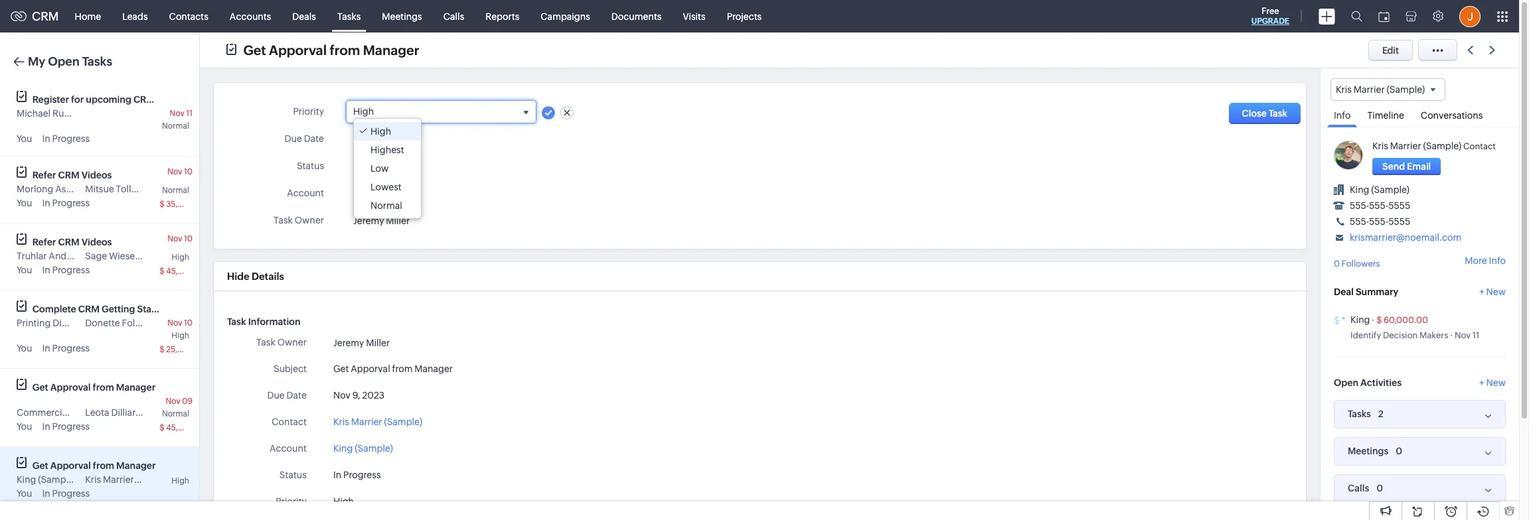 Task type: vqa. For each thing, say whether or not it's contained in the screenshot.


Task type: describe. For each thing, give the bounding box(es) containing it.
$ 45,000.00 for leota dilliard (sample)
[[160, 424, 207, 433]]

accounts
[[230, 11, 271, 22]]

register for upcoming crm webinars nov 11
[[32, 94, 198, 118]]

campaigns
[[541, 11, 590, 22]]

visits link
[[672, 0, 716, 32]]

upcoming
[[86, 94, 131, 105]]

2 vertical spatial get apporval from manager
[[32, 461, 156, 471]]

profile element
[[1452, 0, 1489, 32]]

1 vertical spatial meetings
[[1348, 446, 1389, 457]]

complete crm getting started steps nov 10
[[32, 304, 196, 328]]

commercial press
[[17, 408, 94, 418]]

0 vertical spatial account
[[287, 188, 324, 199]]

deal summary
[[1334, 287, 1399, 297]]

you for king (sample)
[[17, 489, 32, 499]]

0 horizontal spatial contact
[[272, 417, 307, 428]]

0 vertical spatial miller
[[386, 216, 410, 227]]

calendar image
[[1379, 11, 1390, 22]]

$ 25,000.00
[[160, 345, 206, 355]]

close task
[[1242, 108, 1288, 119]]

0 vertical spatial open
[[48, 54, 80, 68]]

contact inside kris marrier (sample) contact
[[1464, 142, 1496, 152]]

more info
[[1465, 256, 1506, 267]]

foller
[[122, 318, 146, 329]]

11 inside register for upcoming crm webinars nov 11
[[186, 109, 193, 118]]

documents
[[611, 11, 662, 22]]

deals link
[[282, 0, 327, 32]]

High field
[[353, 106, 529, 118]]

1 vertical spatial owner
[[277, 337, 307, 348]]

hide details
[[227, 271, 284, 282]]

tollner
[[116, 184, 145, 195]]

2 + from the top
[[1480, 378, 1485, 388]]

videos for sage
[[81, 237, 112, 248]]

donette
[[85, 318, 120, 329]]

commercial
[[17, 408, 69, 418]]

1 new from the top
[[1486, 287, 1506, 297]]

timeline
[[1368, 110, 1404, 121]]

upgrade
[[1252, 17, 1290, 26]]

more
[[1465, 256, 1487, 267]]

2
[[1378, 409, 1384, 419]]

calls inside 'link'
[[443, 11, 464, 22]]

wieser
[[109, 251, 138, 262]]

get right subject
[[333, 364, 349, 375]]

0 vertical spatial get apporval from manager
[[243, 42, 419, 57]]

followers
[[1342, 259, 1380, 269]]

2 5555 from the top
[[1389, 217, 1411, 227]]

manager inside "get approval from manager nov 09"
[[116, 382, 156, 393]]

get approval from manager nov 09
[[32, 382, 193, 406]]

calls link
[[433, 0, 475, 32]]

kris marrier (sample) inside field
[[1336, 84, 1425, 95]]

task right close
[[1269, 108, 1288, 119]]

low
[[371, 164, 389, 174]]

1 horizontal spatial apporval
[[269, 42, 327, 57]]

(sample) inside field
[[1387, 84, 1425, 95]]

leota dilliard (sample)
[[85, 408, 181, 418]]

sage wieser (sample)
[[85, 251, 179, 262]]

morlong associates
[[17, 184, 102, 195]]

refer for truhlar
[[32, 237, 56, 248]]

makers
[[1420, 330, 1448, 340]]

1 + new from the top
[[1480, 287, 1506, 297]]

meetings link
[[371, 0, 433, 32]]

nov inside "get approval from manager nov 09"
[[166, 397, 181, 406]]

steps
[[172, 304, 196, 315]]

0 vertical spatial ·
[[1372, 315, 1375, 325]]

0 vertical spatial jeremy miller
[[353, 216, 410, 227]]

dimensions
[[53, 318, 103, 329]]

attys
[[100, 251, 123, 262]]

refer for morlong
[[32, 170, 56, 181]]

25,000.00
[[166, 345, 206, 355]]

home
[[75, 11, 101, 22]]

1 vertical spatial task owner
[[256, 337, 307, 348]]

1 vertical spatial ·
[[1450, 330, 1453, 340]]

register
[[32, 94, 69, 105]]

create menu image
[[1319, 8, 1335, 24]]

60,000.00
[[1384, 315, 1428, 325]]

videos for mitsue
[[81, 170, 112, 181]]

$ 45,000.00 for sage wieser (sample)
[[160, 267, 207, 276]]

1 vertical spatial 2023
[[362, 390, 385, 401]]

for
[[71, 94, 84, 105]]

previous record image
[[1468, 46, 1474, 54]]

info link
[[1327, 101, 1358, 128]]

10 inside complete crm getting started steps nov 10
[[184, 319, 193, 328]]

details
[[252, 271, 284, 282]]

get inside "get approval from manager nov 09"
[[32, 382, 48, 393]]

home link
[[64, 0, 112, 32]]

1 vertical spatial due date
[[267, 390, 307, 401]]

my
[[28, 54, 45, 68]]

accounts link
[[219, 0, 282, 32]]

1 vertical spatial priority
[[276, 497, 307, 507]]

getting
[[102, 304, 135, 315]]

deals
[[292, 11, 316, 22]]

refer crm videos for associates
[[32, 170, 112, 181]]

45,000.00 for leota dilliard (sample)
[[166, 424, 207, 433]]

timeline link
[[1361, 101, 1411, 127]]

conversations link
[[1414, 101, 1490, 127]]

deal
[[1334, 287, 1354, 297]]

visits
[[683, 11, 706, 22]]

crm inside register for upcoming crm webinars nov 11
[[133, 94, 155, 105]]

crm inside complete crm getting started steps nov 10
[[78, 304, 100, 315]]

Kris Marrier (Sample) field
[[1331, 78, 1446, 101]]

2 horizontal spatial apporval
[[351, 364, 390, 375]]

reports link
[[475, 0, 530, 32]]

0 vertical spatial jeremy
[[353, 216, 384, 227]]

1 truhlar from the left
[[17, 251, 47, 262]]

info inside the info link
[[1334, 110, 1351, 121]]

highest
[[371, 145, 404, 156]]

2 555-555-5555 from the top
[[1350, 217, 1411, 227]]

1 vertical spatial jeremy miller
[[333, 338, 390, 349]]

+ inside + new link
[[1480, 287, 1485, 297]]

michael ruta (sample) normal
[[17, 108, 189, 131]]

10 for mitsue tollner (sample)
[[184, 167, 193, 177]]

information
[[248, 317, 300, 327]]

close task link
[[1229, 103, 1301, 124]]

1 555-555-5555 from the top
[[1350, 201, 1411, 211]]

0 horizontal spatial apporval
[[50, 461, 91, 471]]

1 horizontal spatial kris marrier (sample) link
[[1373, 141, 1462, 152]]

09
[[182, 397, 193, 406]]

complete
[[32, 304, 76, 315]]

hide details link
[[227, 271, 284, 282]]

1 vertical spatial get apporval from manager
[[333, 364, 453, 375]]

task information
[[227, 317, 300, 327]]

0 vertical spatial task owner
[[274, 215, 324, 226]]

krismarrier@noemail.com link
[[1350, 233, 1462, 243]]

0 vertical spatial due date
[[285, 133, 324, 144]]

lowest
[[371, 182, 402, 193]]

kris marrier (sample) contact
[[1373, 141, 1496, 152]]

nov inside king · $ 60,000.00 identify decision makers · nov 11
[[1455, 330, 1471, 340]]

free upgrade
[[1252, 6, 1290, 26]]

task down task information
[[256, 337, 275, 348]]

press
[[71, 408, 94, 418]]

webinars
[[157, 94, 198, 105]]

leads
[[122, 11, 148, 22]]

mitsue tollner (sample)
[[85, 184, 186, 195]]

$ for leota dilliard (sample)
[[160, 424, 165, 433]]

normal inside michael ruta (sample) normal
[[162, 122, 189, 131]]

0 horizontal spatial 9,
[[352, 390, 360, 401]]

sage
[[85, 251, 107, 262]]

35,000.00
[[166, 200, 207, 209]]

1 horizontal spatial info
[[1489, 256, 1506, 267]]

leota
[[85, 408, 109, 418]]

1 vertical spatial open
[[1334, 378, 1359, 388]]

search element
[[1343, 0, 1371, 33]]

conversations
[[1421, 110, 1483, 121]]

projects link
[[716, 0, 772, 32]]

edit
[[1382, 45, 1399, 55]]

truhlar and truhlar attys
[[17, 251, 123, 262]]

leads link
[[112, 0, 158, 32]]

ruta
[[52, 108, 72, 119]]



Task type: locate. For each thing, give the bounding box(es) containing it.
king · $ 60,000.00 identify decision makers · nov 11
[[1351, 315, 1480, 340]]

high inside field
[[353, 106, 374, 117]]

1 vertical spatial refer crm videos
[[32, 237, 112, 248]]

1 horizontal spatial kris marrier (sample)
[[333, 417, 422, 428]]

free
[[1262, 6, 1279, 16]]

0 vertical spatial meetings
[[382, 11, 422, 22]]

$ for sage wieser (sample)
[[160, 267, 165, 276]]

0 vertical spatial calls
[[443, 11, 464, 22]]

1 horizontal spatial open
[[1334, 378, 1359, 388]]

2 you from the top
[[17, 198, 32, 209]]

task up details
[[274, 215, 293, 226]]

get up commercial
[[32, 382, 48, 393]]

$ 45,000.00
[[160, 267, 207, 276], [160, 424, 207, 433]]

4 you from the top
[[17, 343, 32, 354]]

1 $ 45,000.00 from the top
[[160, 267, 207, 276]]

marrier inside field
[[1354, 84, 1385, 95]]

refer crm videos for and
[[32, 237, 112, 248]]

refer crm videos up truhlar and truhlar attys
[[32, 237, 112, 248]]

normal down lowest on the top
[[371, 201, 402, 211]]

2 vertical spatial kris marrier (sample)
[[85, 475, 174, 485]]

get down commercial
[[32, 461, 48, 471]]

nov
[[170, 109, 184, 118], [353, 133, 371, 144], [167, 167, 182, 177], [167, 234, 182, 244], [167, 319, 182, 328], [1455, 330, 1471, 340], [333, 390, 351, 401], [166, 397, 181, 406]]

0 vertical spatial status
[[297, 161, 324, 171]]

crm left webinars
[[133, 94, 155, 105]]

task owner down information
[[256, 337, 307, 348]]

1 horizontal spatial 0
[[1377, 483, 1383, 494]]

0 horizontal spatial calls
[[443, 11, 464, 22]]

1 10 from the top
[[184, 167, 193, 177]]

45,000.00 up steps
[[166, 267, 207, 276]]

45,000.00 down "09"
[[166, 424, 207, 433]]

krismarrier@noemail.com
[[1350, 233, 1462, 243]]

tree containing high
[[354, 119, 421, 219]]

refer up morlong
[[32, 170, 56, 181]]

0 horizontal spatial open
[[48, 54, 80, 68]]

nov inside register for upcoming crm webinars nov 11
[[170, 109, 184, 118]]

(sample) inside michael ruta (sample) normal
[[74, 108, 113, 119]]

tasks left 2
[[1348, 409, 1371, 420]]

0
[[1334, 259, 1340, 269], [1396, 446, 1403, 457], [1377, 483, 1383, 494]]

0 vertical spatial apporval
[[269, 42, 327, 57]]

+
[[1480, 287, 1485, 297], [1480, 378, 1485, 388]]

$ 45,000.00 up steps
[[160, 267, 207, 276]]

info left 'timeline'
[[1334, 110, 1351, 121]]

0 vertical spatial 11
[[186, 109, 193, 118]]

0 vertical spatial 45,000.00
[[166, 267, 207, 276]]

2 videos from the top
[[81, 237, 112, 248]]

$ left 25,000.00
[[160, 345, 165, 355]]

0 vertical spatial refer crm videos
[[32, 170, 112, 181]]

0 horizontal spatial truhlar
[[17, 251, 47, 262]]

started
[[137, 304, 170, 315]]

create menu element
[[1311, 0, 1343, 32]]

5555
[[1389, 201, 1411, 211], [1389, 217, 1411, 227]]

truhlar
[[17, 251, 47, 262], [68, 251, 99, 262]]

2 vertical spatial apporval
[[50, 461, 91, 471]]

0 vertical spatial kris marrier (sample)
[[1336, 84, 1425, 95]]

morlong
[[17, 184, 53, 195]]

contact down subject
[[272, 417, 307, 428]]

crm link
[[11, 9, 59, 23]]

1 videos from the top
[[81, 170, 112, 181]]

0 vertical spatial contact
[[1464, 142, 1496, 152]]

0 vertical spatial 2023
[[382, 133, 405, 144]]

1 vertical spatial date
[[287, 390, 307, 401]]

decision
[[1383, 330, 1418, 340]]

1 vertical spatial account
[[270, 444, 307, 454]]

open right my
[[48, 54, 80, 68]]

printing dimensions
[[17, 318, 103, 329]]

2 refer from the top
[[32, 237, 56, 248]]

you for truhlar and truhlar attys
[[17, 265, 32, 276]]

printing
[[17, 318, 51, 329]]

$ down sage wieser (sample)
[[160, 267, 165, 276]]

+ new link
[[1480, 287, 1506, 304]]

0 vertical spatial 555-555-5555
[[1350, 201, 1411, 211]]

0 vertical spatial info
[[1334, 110, 1351, 121]]

10
[[184, 167, 193, 177], [184, 234, 193, 244], [184, 319, 193, 328]]

you for printing dimensions
[[17, 343, 32, 354]]

1 vertical spatial status
[[279, 470, 307, 481]]

get
[[243, 42, 266, 57], [333, 364, 349, 375], [32, 382, 48, 393], [32, 461, 48, 471]]

$ inside king · $ 60,000.00 identify decision makers · nov 11
[[1377, 315, 1382, 325]]

jeremy miller
[[353, 216, 410, 227], [333, 338, 390, 349]]

king inside king · $ 60,000.00 identify decision makers · nov 11
[[1351, 315, 1370, 325]]

refer crm videos up associates
[[32, 170, 112, 181]]

kris inside field
[[1336, 84, 1352, 95]]

edit button
[[1369, 40, 1413, 61]]

1 vertical spatial 555-555-5555
[[1350, 217, 1411, 227]]

task left information
[[227, 317, 246, 327]]

10 down 35,000.00
[[184, 234, 193, 244]]

you for morlong associates
[[17, 198, 32, 209]]

meetings down 2
[[1348, 446, 1389, 457]]

1 horizontal spatial 9,
[[372, 133, 380, 144]]

$ left 35,000.00
[[160, 200, 165, 209]]

truhlar right the and
[[68, 251, 99, 262]]

2 vertical spatial tasks
[[1348, 409, 1371, 420]]

videos up "mitsue"
[[81, 170, 112, 181]]

open left "activities"
[[1334, 378, 1359, 388]]

0 vertical spatial tasks
[[337, 11, 361, 22]]

$ 45,000.00 down "09"
[[160, 424, 207, 433]]

1 vertical spatial jeremy
[[333, 338, 364, 349]]

+ new
[[1480, 287, 1506, 297], [1480, 378, 1506, 388]]

0 horizontal spatial meetings
[[382, 11, 422, 22]]

2 horizontal spatial 0
[[1396, 446, 1403, 457]]

0 for calls
[[1377, 483, 1383, 494]]

1 vertical spatial kris marrier (sample) link
[[333, 416, 422, 430]]

1 vertical spatial 11
[[1473, 330, 1480, 340]]

11 down webinars
[[186, 109, 193, 118]]

1 horizontal spatial tasks
[[337, 11, 361, 22]]

2 new from the top
[[1486, 378, 1506, 388]]

crm left home link
[[32, 9, 59, 23]]

1 horizontal spatial truhlar
[[68, 251, 99, 262]]

refer up the and
[[32, 237, 56, 248]]

refer crm videos
[[32, 170, 112, 181], [32, 237, 112, 248]]

nov 10 for sage wieser (sample)
[[167, 234, 193, 244]]

1 vertical spatial refer
[[32, 237, 56, 248]]

due
[[285, 133, 302, 144], [267, 390, 285, 401]]

1 vertical spatial due
[[267, 390, 285, 401]]

refer
[[32, 170, 56, 181], [32, 237, 56, 248]]

1 vertical spatial apporval
[[351, 364, 390, 375]]

$ down leota dilliard (sample) at bottom
[[160, 424, 165, 433]]

0 vertical spatial nov 9, 2023
[[353, 133, 405, 144]]

you for commercial press
[[17, 422, 32, 432]]

0 for meetings
[[1396, 446, 1403, 457]]

meetings left "calls" 'link' at the top left of page
[[382, 11, 422, 22]]

normal down webinars
[[162, 122, 189, 131]]

10 up 35,000.00
[[184, 167, 193, 177]]

task owner up details
[[274, 215, 324, 226]]

nov 10 down "$ 35,000.00"
[[167, 234, 193, 244]]

(sample) inside "link"
[[384, 417, 422, 428]]

0 horizontal spatial tasks
[[82, 54, 112, 68]]

1 vertical spatial +
[[1480, 378, 1485, 388]]

0 vertical spatial +
[[1480, 287, 1485, 297]]

open activities
[[1334, 378, 1402, 388]]

due date
[[285, 133, 324, 144], [267, 390, 307, 401]]

2 horizontal spatial kris marrier (sample)
[[1336, 84, 1425, 95]]

progress
[[52, 133, 90, 144], [363, 161, 401, 171], [52, 198, 90, 209], [52, 265, 90, 276], [52, 343, 90, 354], [52, 422, 90, 432], [343, 470, 381, 481], [52, 489, 90, 499]]

king link
[[1351, 315, 1370, 325]]

1 refer from the top
[[32, 170, 56, 181]]

$ for mitsue tollner (sample)
[[160, 200, 165, 209]]

tasks right deals
[[337, 11, 361, 22]]

1 45,000.00 from the top
[[166, 267, 207, 276]]

11 right makers
[[1473, 330, 1480, 340]]

0 horizontal spatial ·
[[1372, 315, 1375, 325]]

9,
[[372, 133, 380, 144], [352, 390, 360, 401]]

contacts link
[[158, 0, 219, 32]]

1 vertical spatial nov 10
[[167, 234, 193, 244]]

1 + from the top
[[1480, 287, 1485, 297]]

2023
[[382, 133, 405, 144], [362, 390, 385, 401]]

6 you from the top
[[17, 489, 32, 499]]

0 vertical spatial owner
[[295, 215, 324, 226]]

1 horizontal spatial contact
[[1464, 142, 1496, 152]]

1 vertical spatial kris marrier (sample)
[[333, 417, 422, 428]]

0 horizontal spatial kris marrier (sample) link
[[333, 416, 422, 430]]

2 refer crm videos from the top
[[32, 237, 112, 248]]

1 refer crm videos from the top
[[32, 170, 112, 181]]

donette foller (sample)
[[85, 318, 186, 329]]

1 vertical spatial contact
[[272, 417, 307, 428]]

· right makers
[[1450, 330, 1453, 340]]

meetings
[[382, 11, 422, 22], [1348, 446, 1389, 457]]

truhlar left the and
[[17, 251, 47, 262]]

tasks inside tasks link
[[337, 11, 361, 22]]

2 nov 10 from the top
[[167, 234, 193, 244]]

0 vertical spatial + new
[[1480, 287, 1506, 297]]

None button
[[1373, 158, 1441, 175]]

my open tasks
[[28, 54, 112, 68]]

1 vertical spatial new
[[1486, 378, 1506, 388]]

1 horizontal spatial meetings
[[1348, 446, 1389, 457]]

2 horizontal spatial tasks
[[1348, 409, 1371, 420]]

nov 10 for mitsue tollner (sample)
[[167, 167, 193, 177]]

nov inside complete crm getting started steps nov 10
[[167, 319, 182, 328]]

1 vertical spatial miller
[[366, 338, 390, 349]]

info
[[1334, 110, 1351, 121], [1489, 256, 1506, 267]]

· right king link
[[1372, 315, 1375, 325]]

crm
[[32, 9, 59, 23], [133, 94, 155, 105], [58, 170, 79, 181], [58, 237, 79, 248], [78, 304, 100, 315]]

$ 35,000.00
[[160, 200, 207, 209]]

0 vertical spatial priority
[[293, 106, 324, 117]]

task
[[1269, 108, 1288, 119], [274, 215, 293, 226], [227, 317, 246, 327], [256, 337, 275, 348]]

approval
[[50, 382, 91, 393]]

michael
[[17, 108, 51, 119]]

11 inside king · $ 60,000.00 identify decision makers · nov 11
[[1473, 330, 1480, 340]]

10 for sage wieser (sample)
[[184, 234, 193, 244]]

$ right king link
[[1377, 315, 1382, 325]]

2 + new from the top
[[1480, 378, 1506, 388]]

tasks link
[[327, 0, 371, 32]]

normal
[[162, 122, 189, 131], [162, 186, 189, 195], [371, 201, 402, 211], [162, 410, 189, 419]]

0 horizontal spatial 0
[[1334, 259, 1340, 269]]

0 vertical spatial 0
[[1334, 259, 1340, 269]]

videos up sage
[[81, 237, 112, 248]]

0 horizontal spatial info
[[1334, 110, 1351, 121]]

1 horizontal spatial 11
[[1473, 330, 1480, 340]]

1 vertical spatial 9,
[[352, 390, 360, 401]]

owner
[[295, 215, 324, 226], [277, 337, 307, 348]]

contact down conversations
[[1464, 142, 1496, 152]]

associates
[[55, 184, 102, 195]]

1 vertical spatial 45,000.00
[[166, 424, 207, 433]]

nov 10
[[167, 167, 193, 177], [167, 234, 193, 244]]

0 vertical spatial refer
[[32, 170, 56, 181]]

activities
[[1361, 378, 1402, 388]]

videos
[[81, 170, 112, 181], [81, 237, 112, 248]]

profile image
[[1460, 6, 1481, 27]]

from inside "get approval from manager nov 09"
[[93, 382, 114, 393]]

crm up associates
[[58, 170, 79, 181]]

3 10 from the top
[[184, 319, 193, 328]]

1 5555 from the top
[[1389, 201, 1411, 211]]

normal down "09"
[[162, 410, 189, 419]]

45,000.00 for sage wieser (sample)
[[166, 267, 207, 276]]

1 horizontal spatial ·
[[1450, 330, 1453, 340]]

0 vertical spatial 5555
[[1389, 201, 1411, 211]]

tree
[[354, 119, 421, 219]]

2 truhlar from the left
[[68, 251, 99, 262]]

normal up "$ 35,000.00"
[[162, 186, 189, 195]]

1 vertical spatial + new
[[1480, 378, 1506, 388]]

0 vertical spatial 9,
[[372, 133, 380, 144]]

$ for donette foller (sample)
[[160, 345, 165, 355]]

5 you from the top
[[17, 422, 32, 432]]

next record image
[[1489, 46, 1498, 54]]

0 vertical spatial $ 45,000.00
[[160, 267, 207, 276]]

1 nov 10 from the top
[[167, 167, 193, 177]]

2 $ 45,000.00 from the top
[[160, 424, 207, 433]]

2 45,000.00 from the top
[[166, 424, 207, 433]]

1 vertical spatial 10
[[184, 234, 193, 244]]

search image
[[1351, 11, 1363, 22]]

and
[[49, 251, 67, 262]]

10 down steps
[[184, 319, 193, 328]]

reports
[[486, 11, 519, 22]]

kris inside "link"
[[333, 417, 349, 428]]

2 10 from the top
[[184, 234, 193, 244]]

info right more
[[1489, 256, 1506, 267]]

kris marrier (sample) link
[[1373, 141, 1462, 152], [333, 416, 422, 430]]

dilliard
[[111, 408, 141, 418]]

·
[[1372, 315, 1375, 325], [1450, 330, 1453, 340]]

1 vertical spatial $ 45,000.00
[[160, 424, 207, 433]]

crm up dimensions
[[78, 304, 100, 315]]

0 vertical spatial date
[[304, 133, 324, 144]]

0 vertical spatial videos
[[81, 170, 112, 181]]

projects
[[727, 11, 762, 22]]

jeremy
[[353, 216, 384, 227], [333, 338, 364, 349]]

get down accounts link
[[243, 42, 266, 57]]

king (sample) link
[[353, 184, 413, 199], [1350, 185, 1410, 195], [333, 442, 393, 456]]

normal inside tree
[[371, 201, 402, 211]]

identify
[[1351, 330, 1381, 340]]

0 followers
[[1334, 259, 1380, 269]]

1 vertical spatial 5555
[[1389, 217, 1411, 227]]

king
[[1350, 185, 1370, 195], [353, 188, 373, 199], [1351, 315, 1370, 325], [333, 444, 353, 454], [17, 475, 36, 485]]

subject
[[274, 364, 307, 375]]

0 vertical spatial due
[[285, 133, 302, 144]]

documents link
[[601, 0, 672, 32]]

contacts
[[169, 11, 208, 22]]

3 you from the top
[[17, 265, 32, 276]]

1 vertical spatial nov 9, 2023
[[333, 390, 385, 401]]

more info link
[[1465, 256, 1506, 267]]

crm up truhlar and truhlar attys
[[58, 237, 79, 248]]

marrier inside "link"
[[351, 417, 382, 428]]

1 you from the top
[[17, 133, 32, 144]]

1 horizontal spatial calls
[[1348, 483, 1369, 494]]

1 vertical spatial info
[[1489, 256, 1506, 267]]

nov 10 up "$ 35,000.00"
[[167, 167, 193, 177]]

2 vertical spatial 0
[[1377, 483, 1383, 494]]

1 vertical spatial tasks
[[82, 54, 112, 68]]

tasks up upcoming
[[82, 54, 112, 68]]



